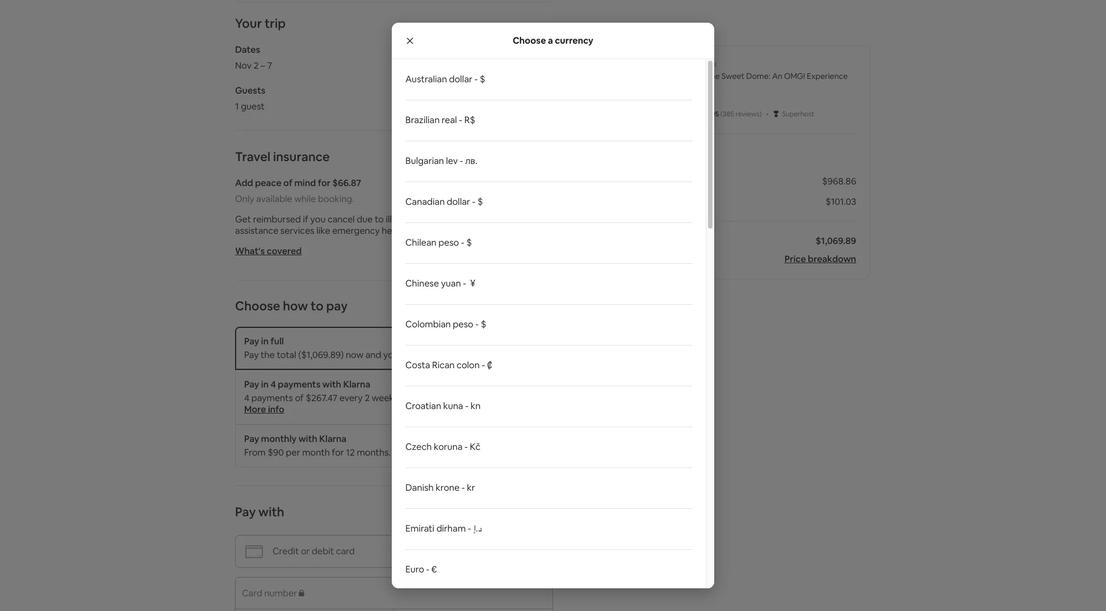 Task type: locate. For each thing, give the bounding box(es) containing it.
for inside add peace of mind for $66.87 only available while booking.
[[318, 177, 331, 189]]

1 horizontal spatial more info button
[[474, 447, 514, 459]]

dollar up delays, in the top of the page
[[447, 196, 471, 208]]

and inside get reimbursed if you cancel due to illness, flight delays, and more. plus, get assistance services like emergency help.
[[470, 214, 485, 226]]

price
[[785, 253, 807, 265]]

385
[[723, 110, 735, 119]]

edit
[[537, 44, 553, 56]]

krone
[[436, 482, 460, 494]]

in inside pay in 4 payments with klarna 4 payments of $267.47 every 2 weeks for 6 weeks. interest-free. more info
[[261, 379, 269, 391]]

0 vertical spatial choose
[[513, 34, 546, 46]]

for right mind
[[318, 177, 331, 189]]

dollar
[[449, 73, 473, 85], [447, 196, 471, 208]]

1 vertical spatial choose
[[235, 298, 280, 314]]

of inside add peace of mind for $66.87 only available while booking.
[[284, 177, 293, 189]]

1 vertical spatial klarna
[[319, 434, 347, 445]]

info right kč
[[498, 447, 514, 459]]

kn
[[471, 401, 481, 413]]

more info button up monthly
[[244, 404, 285, 416]]

pay for pay in full pay the total ($1,069.89) now and you're all set.
[[244, 336, 259, 348]]

0 vertical spatial dome
[[698, 60, 717, 69]]

1 horizontal spatial of
[[295, 393, 304, 405]]

price breakdown button
[[785, 253, 857, 265]]

4 down the
[[271, 379, 276, 391]]

- for chilean peso - $
[[461, 237, 465, 249]]

klarna up month
[[319, 434, 347, 445]]

0 horizontal spatial with
[[259, 505, 285, 521]]

4.95 ( 385 reviews )
[[706, 110, 762, 119]]

choose left a
[[513, 34, 546, 46]]

in for full
[[261, 336, 269, 348]]

flight
[[415, 214, 437, 226]]

1 horizontal spatial 2
[[365, 393, 370, 405]]

- left kn
[[466, 401, 469, 413]]

choose for choose how to pay
[[235, 298, 280, 314]]

kč
[[470, 442, 481, 453]]

- left r$
[[459, 114, 463, 126]]

1 horizontal spatial info
[[498, 447, 514, 459]]

more info button
[[244, 404, 285, 416], [474, 447, 514, 459]]

5 nights
[[621, 176, 653, 188]]

- right lev
[[460, 155, 464, 167]]

croatian
[[406, 401, 442, 413]]

r$
[[465, 114, 476, 126]]

croatian kuna - kn
[[406, 401, 481, 413]]

1 vertical spatial 4
[[244, 393, 250, 405]]

1 horizontal spatial with
[[299, 434, 318, 445]]

pay inside pay monthly with klarna from $90 per month for 12 months. interest may apply. more info
[[244, 434, 259, 445]]

- left ﺩ.ﺇ
[[468, 523, 472, 535]]

0 vertical spatial klarna
[[343, 379, 371, 391]]

pay for pay with
[[235, 505, 256, 521]]

omg!
[[785, 71, 806, 81]]

$ for canadian dollar - $
[[478, 196, 483, 208]]

2 left – on the top of page
[[254, 60, 259, 72]]

what's covered
[[235, 245, 302, 257]]

peso
[[439, 237, 459, 249], [453, 319, 474, 331]]

canadian dollar - $
[[406, 196, 483, 208]]

in down the
[[261, 379, 269, 391]]

0 vertical spatial of
[[284, 177, 293, 189]]

0 horizontal spatial more
[[244, 404, 266, 416]]

in left full at bottom
[[261, 336, 269, 348]]

0 horizontal spatial of
[[284, 177, 293, 189]]

more up monthly
[[244, 404, 266, 416]]

dome
[[698, 60, 717, 69], [698, 71, 720, 81]]

- for australian dollar - $
[[475, 73, 478, 85]]

pay
[[326, 298, 348, 314]]

1 vertical spatial info
[[498, 447, 514, 459]]

1 horizontal spatial to
[[375, 214, 384, 226]]

0 horizontal spatial and
[[366, 349, 382, 361]]

dome up '4.95'
[[698, 60, 717, 69]]

1 horizontal spatial more
[[474, 447, 496, 459]]

total
[[277, 349, 296, 361]]

in inside pay in full pay the total ($1,069.89) now and you're all set.
[[261, 336, 269, 348]]

0 horizontal spatial 2
[[254, 60, 259, 72]]

in for 4
[[261, 379, 269, 391]]

None radio
[[532, 380, 544, 392]]

bulgarian
[[406, 155, 444, 167]]

more inside pay monthly with klarna from $90 per month for 12 months. interest may apply. more info
[[474, 447, 496, 459]]

insurance
[[273, 149, 330, 165]]

1 vertical spatial in
[[261, 379, 269, 391]]

0 vertical spatial for
[[318, 177, 331, 189]]

1 vertical spatial dollar
[[447, 196, 471, 208]]

peso right colombian
[[453, 319, 474, 331]]

info inside pay in 4 payments with klarna 4 payments of $267.47 every 2 weeks for 6 weeks. interest-free. more info
[[268, 404, 285, 416]]

peso down delays, in the top of the page
[[439, 237, 459, 249]]

to left pay
[[311, 298, 324, 314]]

0 vertical spatial in
[[261, 336, 269, 348]]

0 vertical spatial 2
[[254, 60, 259, 72]]

list box
[[392, 59, 715, 591]]

payments
[[278, 379, 321, 391], [252, 393, 293, 405]]

for left 12 at the bottom left of the page
[[332, 447, 344, 459]]

- up r$
[[475, 73, 478, 85]]

0 horizontal spatial more info button
[[244, 404, 285, 416]]

breakdown
[[809, 253, 857, 265]]

1 vertical spatial and
[[366, 349, 382, 361]]

colon
[[457, 360, 480, 372]]

0 vertical spatial with
[[323, 379, 342, 391]]

- for chinese yuan - ￥
[[463, 278, 467, 290]]

6
[[415, 393, 420, 405]]

more inside pay in 4 payments with klarna 4 payments of $267.47 every 2 weeks for 6 weeks. interest-free. more info
[[244, 404, 266, 416]]

add
[[235, 177, 253, 189]]

- left kč
[[465, 442, 468, 453]]

- for croatian kuna - kn
[[466, 401, 469, 413]]

of
[[284, 177, 293, 189], [295, 393, 304, 405]]

australian dollar - $
[[406, 73, 486, 85]]

for inside pay monthly with klarna from $90 per month for 12 months. interest may apply. more info
[[332, 447, 344, 459]]

0 horizontal spatial 4
[[244, 393, 250, 405]]

dollar for australian
[[449, 73, 473, 85]]

chilean
[[406, 237, 437, 249]]

- for emirati dirham - ﺩ.ﺇ
[[468, 523, 472, 535]]

dollar right australian
[[449, 73, 473, 85]]

0 vertical spatial and
[[470, 214, 485, 226]]

1 horizontal spatial choose
[[513, 34, 546, 46]]

1 vertical spatial more info button
[[474, 447, 514, 459]]

pay monthly with klarna from $90 per month for 12 months. interest may apply. more info
[[244, 434, 514, 459]]

0 vertical spatial 4
[[271, 379, 276, 391]]

1 vertical spatial more
[[474, 447, 496, 459]]

0 vertical spatial more info button
[[244, 404, 285, 416]]

1 vertical spatial to
[[311, 298, 324, 314]]

1 horizontal spatial for
[[332, 447, 344, 459]]

- down лв.
[[473, 196, 476, 208]]

klarna up every
[[343, 379, 371, 391]]

monthly
[[261, 434, 297, 445]]

and
[[470, 214, 485, 226], [366, 349, 382, 361]]

klarna
[[343, 379, 371, 391], [319, 434, 347, 445]]

danish krone - kr
[[406, 482, 475, 494]]

choose inside dialog
[[513, 34, 546, 46]]

pay inside pay in 4 payments with klarna 4 payments of $267.47 every 2 weeks for 6 weeks. interest-free. more info
[[244, 379, 259, 391]]

1 vertical spatial peso
[[453, 319, 474, 331]]

dome left sweet
[[698, 71, 720, 81]]

visa card image
[[427, 507, 444, 519]]

colombian peso - $
[[406, 319, 487, 331]]

1
[[235, 101, 239, 113]]

1 vertical spatial with
[[299, 434, 318, 445]]

weeks.
[[422, 393, 451, 405]]

choose left 'how'
[[235, 298, 280, 314]]

an
[[773, 71, 783, 81]]

- left kr
[[462, 482, 465, 494]]

choose
[[513, 34, 546, 46], [235, 298, 280, 314]]

лв.
[[466, 155, 478, 167]]

paypal image
[[517, 507, 537, 519]]

1 in from the top
[[261, 336, 269, 348]]

like
[[317, 225, 331, 237]]

pay for pay monthly with klarna from $90 per month for 12 months. interest may apply. more info
[[244, 434, 259, 445]]

2 vertical spatial for
[[332, 447, 344, 459]]

payments up monthly
[[252, 393, 293, 405]]

0 horizontal spatial choose
[[235, 298, 280, 314]]

emirati dirham - ﺩ.ﺇ
[[406, 523, 482, 535]]

more right apply.
[[474, 447, 496, 459]]

more info button right apply.
[[474, 447, 514, 459]]

dirham
[[437, 523, 466, 535]]

5
[[621, 176, 626, 188]]

0 vertical spatial more
[[244, 404, 266, 416]]

1 vertical spatial dome
[[698, 71, 720, 81]]

the
[[261, 349, 275, 361]]

list box containing australian dollar - $
[[392, 59, 715, 591]]

illness,
[[386, 214, 413, 226]]

and right now on the left of the page
[[366, 349, 382, 361]]

2 in from the top
[[261, 379, 269, 391]]

0 vertical spatial dollar
[[449, 73, 473, 85]]

of left $267.47
[[295, 393, 304, 405]]

to right due
[[375, 214, 384, 226]]

month
[[302, 447, 330, 459]]

travel insurance
[[235, 149, 330, 165]]

real
[[442, 114, 457, 126]]

2 dome from the top
[[698, 71, 720, 81]]

colombian
[[406, 319, 451, 331]]

2 horizontal spatial with
[[323, 379, 342, 391]]

1 vertical spatial for
[[401, 393, 413, 405]]

4 up from at the bottom left of the page
[[244, 393, 250, 405]]

mind
[[295, 177, 316, 189]]

of left mind
[[284, 177, 293, 189]]

0 vertical spatial info
[[268, 404, 285, 416]]

you're
[[384, 349, 409, 361]]

0 horizontal spatial for
[[318, 177, 331, 189]]

how
[[283, 298, 308, 314]]

1 vertical spatial of
[[295, 393, 304, 405]]

with inside pay monthly with klarna from $90 per month for 12 months. interest may apply. more info
[[299, 434, 318, 445]]

- for brazilian real - r$
[[459, 114, 463, 126]]

•
[[767, 108, 769, 120]]

guests 1 guest
[[235, 85, 266, 113]]

reimbursed
[[253, 214, 301, 226]]

to
[[375, 214, 384, 226], [311, 298, 324, 314]]

1 vertical spatial 2
[[365, 393, 370, 405]]

2 inside pay in 4 payments with klarna 4 payments of $267.47 every 2 weeks for 6 weeks. interest-free. more info
[[365, 393, 370, 405]]

1 horizontal spatial and
[[470, 214, 485, 226]]

- down delays, in the top of the page
[[461, 237, 465, 249]]

info up monthly
[[268, 404, 285, 416]]

dollar for canadian
[[447, 196, 471, 208]]

payments up $267.47
[[278, 379, 321, 391]]

None radio
[[532, 336, 544, 349], [532, 434, 544, 447], [532, 336, 544, 349], [532, 434, 544, 447]]

weeks
[[372, 393, 399, 405]]

1 vertical spatial payments
[[252, 393, 293, 405]]

all
[[411, 349, 420, 361]]

0 vertical spatial to
[[375, 214, 384, 226]]

guests
[[235, 85, 266, 97]]

2 horizontal spatial for
[[401, 393, 413, 405]]

2 right every
[[365, 393, 370, 405]]

if
[[303, 214, 309, 226]]

- left ￥
[[463, 278, 467, 290]]

may
[[427, 447, 445, 459]]

klarna inside pay monthly with klarna from $90 per month for 12 months. interest may apply. more info
[[319, 434, 347, 445]]

and left more. at the top left
[[470, 214, 485, 226]]

- down ￥
[[476, 319, 479, 331]]

0 vertical spatial peso
[[439, 237, 459, 249]]

0 horizontal spatial info
[[268, 404, 285, 416]]

for left 6
[[401, 393, 413, 405]]

1 dome from the top
[[698, 60, 717, 69]]



Task type: vqa. For each thing, say whether or not it's contained in the screenshot.
Hosts associated with work
no



Task type: describe. For each thing, give the bounding box(es) containing it.
assistance
[[235, 225, 279, 237]]

ﺩ.ﺇ
[[474, 523, 482, 535]]

per
[[286, 447, 300, 459]]

a
[[548, 34, 553, 46]]

12
[[346, 447, 355, 459]]

info inside pay monthly with klarna from $90 per month for 12 months. interest may apply. more info
[[498, 447, 514, 459]]

your trip
[[235, 15, 286, 31]]

mastercard image
[[471, 507, 480, 519]]

more info button for pay monthly with klarna from $90 per month for 12 months. interest may apply. more info
[[474, 447, 514, 459]]

0 vertical spatial payments
[[278, 379, 321, 391]]

interest-
[[453, 393, 488, 405]]

czech
[[406, 442, 432, 453]]

plus,
[[513, 214, 532, 226]]

1 horizontal spatial 4
[[271, 379, 276, 391]]

for inside pay in 4 payments with klarna 4 payments of $267.47 every 2 weeks for 6 weeks. interest-free. more info
[[401, 393, 413, 405]]

2 vertical spatial with
[[259, 505, 285, 521]]

experience
[[808, 71, 848, 81]]

- left ₡
[[482, 360, 485, 372]]

add peace of mind for $66.87 only available while booking.
[[235, 177, 361, 205]]

dome:
[[747, 71, 771, 81]]

)
[[760, 110, 762, 119]]

canadian
[[406, 196, 445, 208]]

travel
[[235, 149, 271, 165]]

- for colombian peso - $
[[476, 319, 479, 331]]

more info button for pay in 4 payments with klarna 4 payments of $267.47 every 2 weeks for 6 weeks. interest-free. more info
[[244, 404, 285, 416]]

now
[[346, 349, 364, 361]]

get reimbursed if you cancel due to illness, flight delays, and more. plus, get assistance services like emergency help.
[[235, 214, 549, 237]]

euro
[[406, 564, 425, 576]]

￥
[[469, 278, 478, 290]]

interest
[[393, 447, 425, 459]]

$90
[[268, 447, 284, 459]]

due
[[357, 214, 373, 226]]

brazilian real - r$
[[406, 114, 476, 126]]

bulgarian lev - лв.
[[406, 155, 478, 167]]

delays,
[[439, 214, 468, 226]]

peace
[[255, 177, 282, 189]]

what's covered button
[[235, 245, 302, 257]]

nov
[[235, 60, 252, 72]]

set.
[[422, 349, 437, 361]]

with inside pay in 4 payments with klarna 4 payments of $267.47 every 2 weeks for 6 weeks. interest-free. more info
[[323, 379, 342, 391]]

discover card image
[[483, 507, 514, 519]]

free.
[[488, 393, 508, 405]]

costa rican colon - ₡
[[406, 360, 493, 372]]

pay in full pay the total ($1,069.89) now and you're all set.
[[244, 336, 437, 361]]

- for danish krone - kr
[[462, 482, 465, 494]]

$66.87
[[333, 177, 361, 189]]

chinese yuan - ￥
[[406, 278, 478, 290]]

$ for colombian peso - $
[[481, 319, 487, 331]]

koruna
[[434, 442, 463, 453]]

- for bulgarian lev - лв.
[[460, 155, 464, 167]]

euro - €
[[406, 564, 437, 576]]

peso for chilean
[[439, 237, 459, 249]]

american express card image
[[447, 507, 468, 519]]

klarna inside pay in 4 payments with klarna 4 payments of $267.47 every 2 weeks for 6 weeks. interest-free. more info
[[343, 379, 371, 391]]

(
[[721, 110, 723, 119]]

2 inside dates nov 2 – 7
[[254, 60, 259, 72]]

from
[[244, 447, 266, 459]]

sweet
[[722, 71, 745, 81]]

yuan
[[441, 278, 461, 290]]

booking.
[[318, 193, 355, 205]]

reviews
[[736, 110, 760, 119]]

emirati
[[406, 523, 435, 535]]

peso for colombian
[[453, 319, 474, 331]]

cancel
[[328, 214, 355, 226]]

$ for australian dollar - $
[[480, 73, 486, 85]]

australian
[[406, 73, 447, 85]]

google pay image
[[541, 507, 553, 519]]

- for canadian dollar - $
[[473, 196, 476, 208]]

price breakdown
[[785, 253, 857, 265]]

brazilian
[[406, 114, 440, 126]]

- for czech koruna - kč
[[465, 442, 468, 453]]

pay for pay in 4 payments with klarna 4 payments of $267.47 every 2 weeks for 6 weeks. interest-free. more info
[[244, 379, 259, 391]]

4.95
[[706, 110, 719, 119]]

superhost
[[783, 110, 815, 119]]

$968.86
[[823, 176, 857, 188]]

and inside pay in full pay the total ($1,069.89) now and you're all set.
[[366, 349, 382, 361]]

choose a currency
[[513, 34, 594, 46]]

chilean peso - $
[[406, 237, 472, 249]]

- left €
[[427, 564, 430, 576]]

services
[[281, 225, 315, 237]]

dates nov 2 – 7
[[235, 44, 272, 72]]

rican
[[432, 360, 455, 372]]

choose a currency dialog
[[392, 23, 715, 591]]

$ for chilean peso - $
[[467, 237, 472, 249]]

get
[[235, 214, 251, 226]]

months.
[[357, 447, 391, 459]]

dome dome sweet dome: an omg! experience
[[698, 60, 848, 81]]

₡
[[487, 360, 493, 372]]

lev
[[446, 155, 458, 167]]

emergency
[[332, 225, 380, 237]]

€
[[432, 564, 437, 576]]

0 horizontal spatial to
[[311, 298, 324, 314]]

currency
[[555, 34, 594, 46]]

kr
[[467, 482, 475, 494]]

every
[[340, 393, 363, 405]]

–
[[261, 60, 265, 72]]

of inside pay in 4 payments with klarna 4 payments of $267.47 every 2 weeks for 6 weeks. interest-free. more info
[[295, 393, 304, 405]]

$1,069.89
[[816, 235, 857, 247]]

nights
[[628, 176, 653, 188]]

danish
[[406, 482, 434, 494]]

7
[[267, 60, 272, 72]]

guest
[[241, 101, 265, 113]]

($1,069.89)
[[298, 349, 344, 361]]

costa
[[406, 360, 430, 372]]

get
[[534, 214, 549, 226]]

choose how to pay
[[235, 298, 348, 314]]

choose for choose a currency
[[513, 34, 546, 46]]

full
[[271, 336, 284, 348]]

you
[[311, 214, 326, 226]]

to inside get reimbursed if you cancel due to illness, flight delays, and more. plus, get assistance services like emergency help.
[[375, 214, 384, 226]]

pay in 4 payments with klarna 4 payments of $267.47 every 2 weeks for 6 weeks. interest-free. more info
[[244, 379, 508, 416]]



